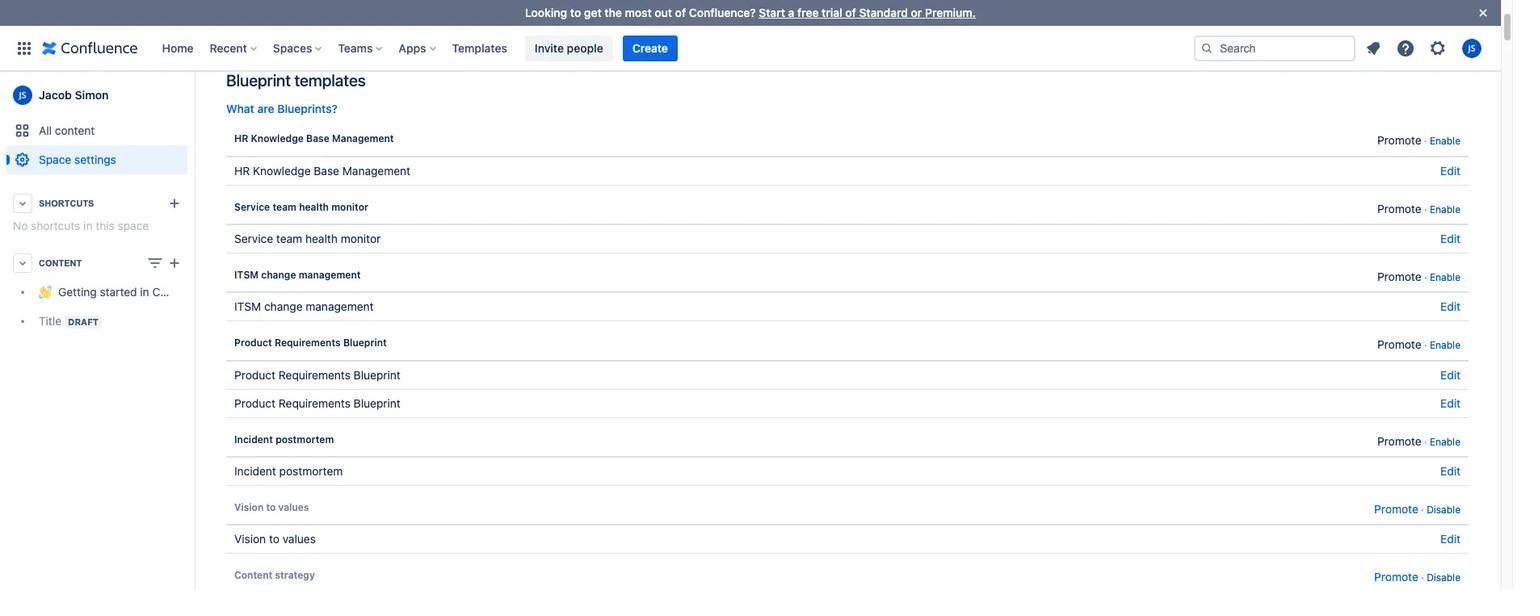 Task type: locate. For each thing, give the bounding box(es) containing it.
create
[[1156, 37, 1189, 51]]

0 horizontal spatial space
[[118, 219, 149, 233]]

1 vertical spatial product
[[234, 368, 276, 382]]

management
[[332, 133, 394, 145], [342, 164, 411, 177]]

user created templates
[[226, 7, 399, 25]]

0 vertical spatial itsm
[[234, 269, 259, 281]]

tree inside space element
[[6, 278, 212, 336]]

confluence image
[[42, 38, 138, 58], [42, 38, 138, 58]]

space
[[1099, 37, 1130, 51], [118, 219, 149, 233]]

all content
[[39, 124, 95, 137]]

1 vertical spatial promote · disable
[[1375, 571, 1461, 584]]

get
[[584, 6, 602, 19], [754, 37, 771, 51], [1277, 37, 1295, 51]]

promote · enable for base
[[1378, 133, 1461, 147]]

1 vertical spatial vision
[[234, 533, 266, 546]]

0 vertical spatial monitor
[[332, 201, 369, 213]]

blueprint
[[226, 71, 291, 90], [343, 337, 387, 349], [354, 368, 401, 382], [354, 396, 401, 410]]

templates up blueprints?
[[294, 71, 366, 90]]

enable link
[[1430, 135, 1461, 147], [1430, 203, 1461, 215], [1430, 271, 1461, 284], [1430, 340, 1461, 352], [1430, 436, 1461, 448]]

disable for content strategy
[[1427, 572, 1461, 584]]

0 horizontal spatial templates
[[294, 71, 366, 90]]

1 promote · disable from the top
[[1375, 503, 1461, 516]]

created
[[264, 7, 321, 25]]

promote button for hr knowledge base management
[[1378, 131, 1422, 150]]

2 itsm from the top
[[234, 300, 261, 314]]

1 enable link from the top
[[1430, 135, 1461, 147]]

vision
[[234, 502, 264, 514], [234, 533, 266, 546]]

0 vertical spatial hr knowledge base management
[[234, 133, 394, 145]]

templates for templates are a great way to help you standardise your documentation and enable your team quickly get started writing content. you have no templates specific to this space yet, create your first one to get started.
[[226, 37, 280, 51]]

templates down user
[[226, 37, 280, 51]]

content
[[55, 124, 95, 137]]

in
[[83, 219, 93, 233], [140, 286, 149, 299]]

2 promote · disable from the top
[[1375, 571, 1461, 584]]

what are blueprints? button
[[226, 101, 338, 117]]

shortcuts
[[31, 219, 80, 233]]

change view image
[[145, 254, 165, 273]]

3 promote · enable from the top
[[1378, 270, 1461, 284]]

1 vertical spatial change
[[264, 300, 303, 314]]

itsm change management
[[234, 269, 361, 281], [234, 300, 374, 314]]

templates right no at the right top of page
[[965, 37, 1017, 51]]

0 vertical spatial team
[[685, 37, 711, 51]]

tree
[[6, 278, 212, 336]]

0 vertical spatial started
[[774, 37, 811, 51]]

in for shortcuts
[[83, 219, 93, 233]]

spaces button
[[268, 35, 328, 61]]

1 vertical spatial in
[[140, 286, 149, 299]]

help icon image
[[1397, 38, 1416, 58]]

0 horizontal spatial this
[[96, 219, 115, 233]]

0 vertical spatial content
[[39, 259, 82, 268]]

1 itsm change management from the top
[[234, 269, 361, 281]]

of
[[675, 6, 686, 19], [846, 6, 857, 19]]

2 enable from the top
[[1430, 203, 1461, 215]]

start
[[759, 6, 786, 19]]

templates up way
[[325, 7, 399, 25]]

1 edit link from the top
[[1441, 164, 1461, 177]]

requirements for 4th "edit" link from the bottom
[[279, 368, 351, 382]]

2 itsm change management from the top
[[234, 300, 374, 314]]

promote · enable
[[1378, 133, 1461, 147], [1378, 202, 1461, 215], [1378, 270, 1461, 284], [1378, 338, 1461, 352], [1378, 434, 1461, 448]]

are for what
[[257, 102, 274, 116]]

service
[[234, 201, 270, 213], [234, 232, 273, 246]]

1 vertical spatial this
[[96, 219, 115, 233]]

your left the first at the top
[[1192, 37, 1215, 51]]

0 vertical spatial product requirements blueprint
[[234, 337, 387, 349]]

0 vertical spatial a
[[789, 6, 795, 19]]

incident
[[234, 434, 273, 446], [234, 465, 276, 478]]

edit for blueprint
[[1441, 396, 1461, 410]]

0 vertical spatial service
[[234, 201, 270, 213]]

2 service from the top
[[234, 232, 273, 246]]

this down 'shortcuts' 'dropdown button'
[[96, 219, 115, 233]]

0 vertical spatial vision to values
[[234, 502, 309, 514]]

change
[[261, 269, 296, 281], [264, 300, 303, 314]]

1 product from the top
[[234, 337, 272, 349]]

1 vertical spatial hr
[[234, 164, 250, 177]]

a left free
[[789, 6, 795, 19]]

0 vertical spatial requirements
[[275, 337, 341, 349]]

2 enable link from the top
[[1430, 203, 1461, 215]]

2 horizontal spatial your
[[1192, 37, 1215, 51]]

your
[[490, 37, 513, 51], [658, 37, 681, 51], [1192, 37, 1215, 51]]

6 edit from the top
[[1441, 465, 1461, 478]]

1 horizontal spatial of
[[846, 6, 857, 19]]

1 vertical spatial product requirements blueprint
[[234, 368, 401, 382]]

no
[[949, 37, 962, 51]]

are right what
[[257, 102, 274, 116]]

you
[[405, 37, 423, 51]]

0 vertical spatial incident postmortem
[[234, 434, 334, 446]]

base
[[306, 133, 330, 145], [314, 164, 339, 177]]

2 product requirements blueprint from the top
[[234, 368, 401, 382]]

1 vertical spatial requirements
[[279, 368, 351, 382]]

standard
[[859, 6, 908, 19]]

1 vertical spatial disable
[[1427, 572, 1461, 584]]

0 vertical spatial product
[[234, 337, 272, 349]]

1 vertical spatial vision to values
[[234, 533, 316, 546]]

0 vertical spatial incident
[[234, 434, 273, 446]]

recent
[[210, 41, 247, 55]]

are inside button
[[257, 102, 274, 116]]

1 vertical spatial incident postmortem
[[234, 465, 343, 478]]

monitor
[[332, 201, 369, 213], [341, 232, 381, 246]]

content strategy
[[234, 570, 315, 582]]

0 vertical spatial templates
[[965, 37, 1017, 51]]

promote
[[1378, 133, 1422, 147], [1378, 202, 1422, 215], [1378, 270, 1422, 284], [1378, 338, 1422, 352], [1378, 434, 1422, 448], [1375, 503, 1419, 516], [1375, 571, 1419, 584]]

teams
[[338, 41, 373, 55]]

0 horizontal spatial your
[[490, 37, 513, 51]]

confluence?
[[689, 6, 756, 19]]

0 vertical spatial space
[[1099, 37, 1130, 51]]

1 vertical spatial itsm change management
[[234, 300, 374, 314]]

team
[[685, 37, 711, 51], [273, 201, 297, 213], [276, 232, 302, 246]]

space
[[39, 153, 71, 166]]

1 hr from the top
[[234, 133, 248, 145]]

0 vertical spatial service team health monitor
[[234, 201, 369, 213]]

way
[[342, 37, 362, 51]]

4 edit link from the top
[[1441, 368, 1461, 382]]

1 vertical spatial hr knowledge base management
[[234, 164, 411, 177]]

0 vertical spatial itsm change management
[[234, 269, 361, 281]]

banner containing home
[[0, 25, 1502, 71]]

1 disable link from the top
[[1427, 504, 1461, 516]]

enable
[[1430, 135, 1461, 147], [1430, 203, 1461, 215], [1430, 271, 1461, 284], [1430, 340, 1461, 352], [1430, 436, 1461, 448]]

settings
[[74, 153, 116, 166]]

0 vertical spatial in
[[83, 219, 93, 233]]

promote button for vision to values
[[1375, 500, 1419, 519]]

content.
[[853, 37, 896, 51]]

1 horizontal spatial space
[[1099, 37, 1130, 51]]

strategy
[[275, 570, 315, 582]]

1 enable from the top
[[1430, 135, 1461, 147]]

promote · enable for management
[[1378, 270, 1461, 284]]

premium.
[[925, 6, 976, 19]]

6 edit link from the top
[[1441, 465, 1461, 478]]

a left great on the top left of the page
[[303, 37, 309, 51]]

started.
[[1298, 37, 1338, 51]]

2 product from the top
[[234, 368, 276, 382]]

0 horizontal spatial of
[[675, 6, 686, 19]]

edit link for health
[[1441, 232, 1461, 246]]

1 promote · enable from the top
[[1378, 133, 1461, 147]]

started inside getting started in confluence "link"
[[100, 286, 137, 299]]

1 vertical spatial are
[[257, 102, 274, 116]]

of right trial
[[846, 6, 857, 19]]

of right out
[[675, 6, 686, 19]]

content up 'getting'
[[39, 259, 82, 268]]

edit link for management
[[1441, 300, 1461, 314]]

edit for management
[[1441, 300, 1461, 314]]

management
[[299, 269, 361, 281], [306, 300, 374, 314]]

what
[[226, 102, 254, 116]]

your right standardise
[[490, 37, 513, 51]]

enable for base
[[1430, 135, 1461, 147]]

1 service team health monitor from the top
[[234, 201, 369, 213]]

2 horizontal spatial templates
[[452, 41, 507, 55]]

started down content dropdown button
[[100, 286, 137, 299]]

get left the
[[584, 6, 602, 19]]

teams button
[[333, 35, 389, 61]]

promote · disable
[[1375, 503, 1461, 516], [1375, 571, 1461, 584]]

0 vertical spatial promote · disable
[[1375, 503, 1461, 516]]

tree containing getting started in confluence
[[6, 278, 212, 336]]

2 your from the left
[[658, 37, 681, 51]]

looking to get the most out of confluence? start a free trial of standard or premium.
[[525, 6, 976, 19]]

2 promote · enable from the top
[[1378, 202, 1461, 215]]

1 disable from the top
[[1427, 504, 1461, 516]]

2 vision to values from the top
[[234, 533, 316, 546]]

in down change view icon
[[140, 286, 149, 299]]

edit for health
[[1441, 232, 1461, 246]]

this right specific
[[1077, 37, 1096, 51]]

0 vertical spatial vision
[[234, 502, 264, 514]]

your profile and preferences image
[[1463, 38, 1482, 58]]

collapse sidebar image
[[176, 79, 212, 112]]

have
[[921, 37, 946, 51]]

1 vertical spatial started
[[100, 286, 137, 299]]

requirements
[[275, 337, 341, 349], [279, 368, 351, 382], [279, 396, 351, 410]]

templates link
[[447, 35, 512, 61]]

3 enable link from the top
[[1430, 271, 1461, 284]]

notification icon image
[[1364, 38, 1384, 58]]

1 vertical spatial management
[[342, 164, 411, 177]]

3 enable from the top
[[1430, 271, 1461, 284]]

2 horizontal spatial get
[[1277, 37, 1295, 51]]

1 hr knowledge base management from the top
[[234, 133, 394, 145]]

1 edit from the top
[[1441, 164, 1461, 177]]

content for content strategy
[[234, 570, 273, 582]]

get left "started."
[[1277, 37, 1295, 51]]

product requirements blueprint for 4th "edit" link from the bottom
[[234, 368, 401, 382]]

0 vertical spatial knowledge
[[251, 133, 304, 145]]

2 edit from the top
[[1441, 232, 1461, 246]]

templates
[[325, 7, 399, 25], [226, 37, 280, 51], [452, 41, 507, 55]]

1 incident from the top
[[234, 434, 273, 446]]

are
[[283, 37, 300, 51], [257, 102, 274, 116]]

5 edit link from the top
[[1441, 396, 1461, 410]]

0 vertical spatial change
[[261, 269, 296, 281]]

1 horizontal spatial templates
[[965, 37, 1017, 51]]

disable link for content strategy
[[1427, 572, 1461, 584]]

0 vertical spatial disable
[[1427, 504, 1461, 516]]

1 horizontal spatial in
[[140, 286, 149, 299]]

promote for hr knowledge base management
[[1378, 133, 1422, 147]]

standardise
[[426, 37, 487, 51]]

5 promote · enable from the top
[[1378, 434, 1461, 448]]

1 horizontal spatial are
[[283, 37, 300, 51]]

knowledge
[[251, 133, 304, 145], [253, 164, 311, 177]]

2 edit link from the top
[[1441, 232, 1461, 246]]

service team health monitor
[[234, 201, 369, 213], [234, 232, 381, 246]]

hr
[[234, 133, 248, 145], [234, 164, 250, 177]]

promote for incident postmortem
[[1378, 434, 1422, 448]]

1 horizontal spatial content
[[234, 570, 273, 582]]

·
[[1425, 135, 1428, 147], [1425, 203, 1428, 215], [1425, 271, 1428, 284], [1425, 340, 1428, 352], [1425, 436, 1428, 448], [1422, 504, 1425, 516], [1422, 572, 1425, 584]]

· for itsm change management
[[1425, 271, 1428, 284]]

space down 'shortcuts' 'dropdown button'
[[118, 219, 149, 233]]

0 horizontal spatial a
[[303, 37, 309, 51]]

1 vertical spatial itsm
[[234, 300, 261, 314]]

0 horizontal spatial are
[[257, 102, 274, 116]]

1 vertical spatial content
[[234, 570, 273, 582]]

started
[[774, 37, 811, 51], [100, 286, 137, 299]]

enable link for health
[[1430, 203, 1461, 215]]

content
[[39, 259, 82, 268], [234, 570, 273, 582]]

3 product from the top
[[234, 396, 276, 410]]

7 edit link from the top
[[1441, 533, 1461, 546]]

product for 4th "edit" link from the bottom
[[234, 368, 276, 382]]

0 vertical spatial disable link
[[1427, 504, 1461, 516]]

3 edit from the top
[[1441, 300, 1461, 314]]

2 service team health monitor from the top
[[234, 232, 381, 246]]

incident postmortem
[[234, 434, 334, 446], [234, 465, 343, 478]]

jacob simon link
[[6, 79, 187, 112]]

this
[[1077, 37, 1096, 51], [96, 219, 115, 233]]

0 horizontal spatial in
[[83, 219, 93, 233]]

2 vertical spatial product
[[234, 396, 276, 410]]

5 enable from the top
[[1430, 436, 1461, 448]]

edit link for values
[[1441, 533, 1461, 546]]

5 edit from the top
[[1441, 396, 1461, 410]]

started down free
[[774, 37, 811, 51]]

recent button
[[205, 35, 263, 61]]

help
[[379, 37, 401, 51]]

product
[[234, 337, 272, 349], [234, 368, 276, 382], [234, 396, 276, 410]]

2 hr from the top
[[234, 164, 250, 177]]

looking
[[525, 6, 568, 19]]

2 vertical spatial product requirements blueprint
[[234, 396, 401, 410]]

user
[[226, 7, 260, 25]]

3 product requirements blueprint from the top
[[234, 396, 401, 410]]

invite people button
[[525, 35, 613, 61]]

people
[[567, 41, 603, 55]]

to
[[570, 6, 581, 19], [366, 37, 376, 51], [1064, 37, 1074, 51], [1264, 37, 1274, 51], [266, 502, 276, 514], [269, 533, 280, 546]]

0 horizontal spatial started
[[100, 286, 137, 299]]

1 horizontal spatial your
[[658, 37, 681, 51]]

0 vertical spatial are
[[283, 37, 300, 51]]

disable link
[[1427, 504, 1461, 516], [1427, 572, 1461, 584]]

4 promote · enable from the top
[[1378, 338, 1461, 352]]

your right enable
[[658, 37, 681, 51]]

1 vertical spatial incident
[[234, 465, 276, 478]]

1 horizontal spatial this
[[1077, 37, 1096, 51]]

1 vertical spatial templates
[[294, 71, 366, 90]]

space left yet,
[[1099, 37, 1130, 51]]

0 horizontal spatial templates
[[226, 37, 280, 51]]

0 vertical spatial health
[[299, 201, 329, 213]]

2 disable link from the top
[[1427, 572, 1461, 584]]

promote button
[[1378, 131, 1422, 150], [1378, 199, 1422, 218], [1378, 267, 1422, 286], [1378, 336, 1422, 354], [1378, 432, 1422, 451], [1375, 500, 1419, 519], [1375, 568, 1419, 587]]

enable for management
[[1430, 271, 1461, 284]]

0 horizontal spatial get
[[584, 6, 602, 19]]

content left strategy
[[234, 570, 273, 582]]

2 vertical spatial requirements
[[279, 396, 351, 410]]

templates inside global element
[[452, 41, 507, 55]]

a
[[789, 6, 795, 19], [303, 37, 309, 51]]

1 vertical spatial service
[[234, 232, 273, 246]]

2 disable from the top
[[1427, 572, 1461, 584]]

0 vertical spatial hr
[[234, 133, 248, 145]]

· for hr knowledge base management
[[1425, 135, 1428, 147]]

1 vertical spatial postmortem
[[279, 465, 343, 478]]

0 horizontal spatial content
[[39, 259, 82, 268]]

templates right apps popup button
[[452, 41, 507, 55]]

7 edit from the top
[[1441, 533, 1461, 546]]

3 edit link from the top
[[1441, 300, 1461, 314]]

in inside "link"
[[140, 286, 149, 299]]

vision to values
[[234, 502, 309, 514], [234, 533, 316, 546]]

0 vertical spatial base
[[306, 133, 330, 145]]

1 of from the left
[[675, 6, 686, 19]]

get right quickly
[[754, 37, 771, 51]]

requirements for blueprint's "edit" link
[[279, 396, 351, 410]]

are down created
[[283, 37, 300, 51]]

1 vertical spatial service team health monitor
[[234, 232, 381, 246]]

content inside content dropdown button
[[39, 259, 82, 268]]

banner
[[0, 25, 1502, 71]]

Search field
[[1194, 35, 1356, 61]]

1 vertical spatial disable link
[[1427, 572, 1461, 584]]

in down 'shortcuts' 'dropdown button'
[[83, 219, 93, 233]]

1 vertical spatial base
[[314, 164, 339, 177]]

0 vertical spatial management
[[332, 133, 394, 145]]



Task type: describe. For each thing, give the bounding box(es) containing it.
1 vertical spatial a
[[303, 37, 309, 51]]

promote · disable for vision to values
[[1375, 503, 1461, 516]]

2 vertical spatial team
[[276, 232, 302, 246]]

you
[[899, 37, 918, 51]]

jacob
[[39, 88, 72, 102]]

enable link for base
[[1430, 135, 1461, 147]]

1 vertical spatial monitor
[[341, 232, 381, 246]]

disable link for vision to values
[[1427, 504, 1461, 516]]

edit for base
[[1441, 164, 1461, 177]]

4 enable link from the top
[[1430, 340, 1461, 352]]

are for templates
[[283, 37, 300, 51]]

trial
[[822, 6, 843, 19]]

home
[[162, 41, 194, 55]]

space settings link
[[6, 145, 187, 175]]

promote button for service team health monitor
[[1378, 199, 1422, 218]]

1 your from the left
[[490, 37, 513, 51]]

0 vertical spatial postmortem
[[276, 434, 334, 446]]

1 incident postmortem from the top
[[234, 434, 334, 446]]

disable for vision to values
[[1427, 504, 1461, 516]]

promote for vision to values
[[1375, 503, 1419, 516]]

1 itsm from the top
[[234, 269, 259, 281]]

create
[[633, 41, 668, 55]]

one
[[1241, 37, 1261, 51]]

0 vertical spatial management
[[299, 269, 361, 281]]

0 vertical spatial values
[[278, 502, 309, 514]]

global element
[[10, 25, 1194, 71]]

1 vertical spatial management
[[306, 300, 374, 314]]

no
[[13, 219, 28, 233]]

space settings
[[39, 153, 116, 166]]

and
[[598, 37, 617, 51]]

1 horizontal spatial get
[[754, 37, 771, 51]]

out
[[655, 6, 672, 19]]

create a page image
[[165, 254, 184, 273]]

2 incident postmortem from the top
[[234, 465, 343, 478]]

search image
[[1201, 42, 1214, 55]]

this inside space element
[[96, 219, 115, 233]]

0 vertical spatial this
[[1077, 37, 1096, 51]]

in for started
[[140, 286, 149, 299]]

great
[[312, 37, 339, 51]]

edit for values
[[1441, 533, 1461, 546]]

title
[[39, 314, 61, 328]]

space element
[[0, 71, 212, 591]]

invite
[[535, 41, 564, 55]]

1 vision to values from the top
[[234, 502, 309, 514]]

2 of from the left
[[846, 6, 857, 19]]

what are blueprints?
[[226, 102, 338, 116]]

4 edit from the top
[[1441, 368, 1461, 382]]

enable
[[621, 37, 655, 51]]

appswitcher icon image
[[15, 38, 34, 58]]

confluence
[[152, 286, 212, 299]]

apps button
[[394, 35, 443, 61]]

edit link for blueprint
[[1441, 396, 1461, 410]]

simon
[[75, 88, 109, 102]]

promote for service team health monitor
[[1378, 202, 1422, 215]]

most
[[625, 6, 652, 19]]

1 vertical spatial health
[[305, 232, 338, 246]]

2 vision from the top
[[234, 533, 266, 546]]

first
[[1218, 37, 1238, 51]]

· for service team health monitor
[[1425, 203, 1428, 215]]

specific
[[1020, 37, 1060, 51]]

no shortcuts in this space
[[13, 219, 149, 233]]

1 product requirements blueprint from the top
[[234, 337, 387, 349]]

the
[[605, 6, 622, 19]]

draft
[[68, 317, 99, 327]]

content button
[[6, 249, 187, 278]]

content for content
[[39, 259, 82, 268]]

product for blueprint's "edit" link
[[234, 396, 276, 410]]

product requirements blueprint for blueprint's "edit" link
[[234, 396, 401, 410]]

shortcuts button
[[6, 189, 187, 218]]

blueprint templates
[[226, 71, 366, 90]]

1 vertical spatial values
[[283, 533, 316, 546]]

· for vision to values
[[1422, 504, 1425, 516]]

jacob simon
[[39, 88, 109, 102]]

getting started in confluence link
[[6, 278, 212, 307]]

start a free trial of standard or premium. link
[[759, 6, 976, 19]]

close image
[[1474, 3, 1493, 23]]

all
[[39, 124, 52, 137]]

templates for templates
[[452, 41, 507, 55]]

2 incident from the top
[[234, 465, 276, 478]]

1 vertical spatial knowledge
[[253, 164, 311, 177]]

enable link for management
[[1430, 271, 1461, 284]]

5 enable link from the top
[[1430, 436, 1461, 448]]

1 vertical spatial space
[[118, 219, 149, 233]]

settings icon image
[[1429, 38, 1448, 58]]

create link
[[623, 35, 678, 61]]

getting started in confluence
[[58, 286, 212, 299]]

1 horizontal spatial started
[[774, 37, 811, 51]]

1 vision from the top
[[234, 502, 264, 514]]

1 vertical spatial team
[[273, 201, 297, 213]]

enable for health
[[1430, 203, 1461, 215]]

writing
[[814, 37, 850, 51]]

invite people
[[535, 41, 603, 55]]

1 horizontal spatial templates
[[325, 7, 399, 25]]

all content link
[[6, 116, 187, 145]]

free
[[798, 6, 819, 19]]

edit link for base
[[1441, 164, 1461, 177]]

shortcuts
[[39, 199, 94, 209]]

2 hr knowledge base management from the top
[[234, 164, 411, 177]]

1 service from the top
[[234, 201, 270, 213]]

title draft
[[39, 314, 99, 328]]

4 enable from the top
[[1430, 340, 1461, 352]]

quickly
[[714, 37, 751, 51]]

· for incident postmortem
[[1425, 436, 1428, 448]]

yet,
[[1133, 37, 1153, 51]]

promote for itsm change management
[[1378, 270, 1422, 284]]

apps
[[399, 41, 426, 55]]

promote button for itsm change management
[[1378, 267, 1422, 286]]

promote · disable for content strategy
[[1375, 571, 1461, 584]]

spaces
[[273, 41, 312, 55]]

home link
[[157, 35, 198, 61]]

promote button for incident postmortem
[[1378, 432, 1422, 451]]

documentation
[[517, 37, 595, 51]]

3 your from the left
[[1192, 37, 1215, 51]]

getting
[[58, 286, 97, 299]]

add shortcut image
[[165, 194, 184, 213]]

1 horizontal spatial a
[[789, 6, 795, 19]]

or
[[911, 6, 922, 19]]

blueprints?
[[277, 102, 338, 116]]

templates are a great way to help you standardise your documentation and enable your team quickly get started writing content. you have no templates specific to this space yet, create your first one to get started.
[[226, 37, 1338, 51]]

promote · enable for health
[[1378, 202, 1461, 215]]



Task type: vqa. For each thing, say whether or not it's contained in the screenshot.
fourth the 'Task' Icon
no



